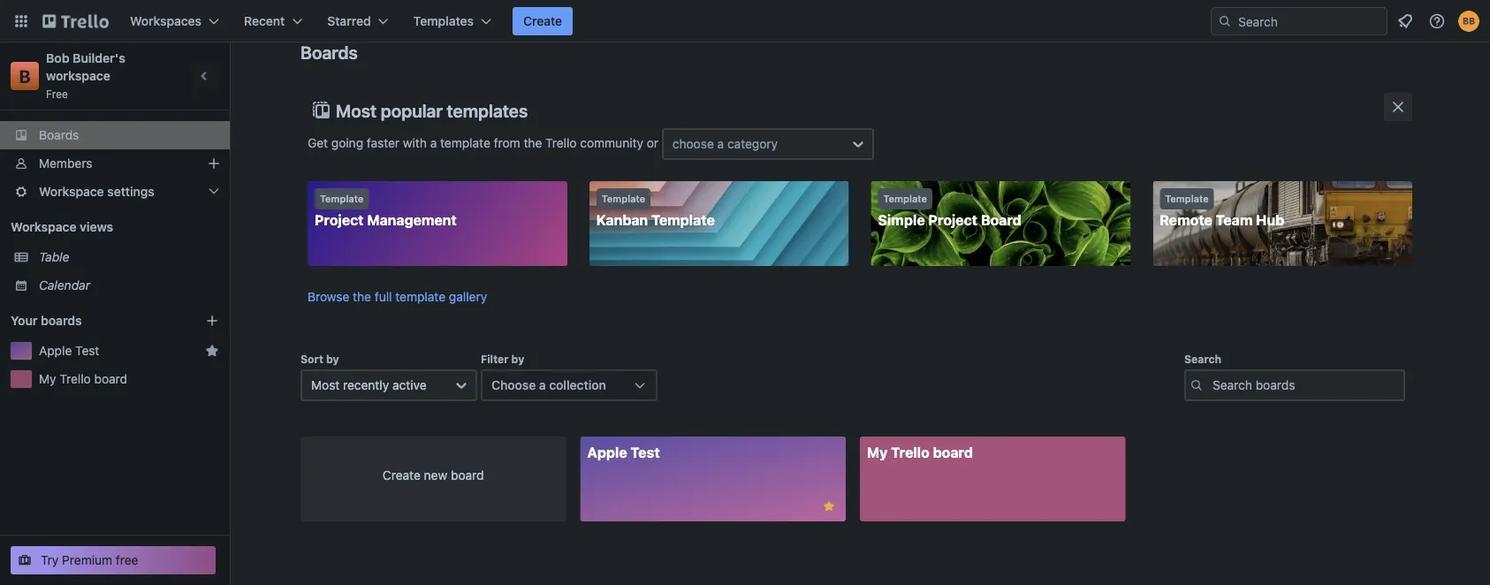 Task type: vqa. For each thing, say whether or not it's contained in the screenshot.
The Calendar
yes



Task type: describe. For each thing, give the bounding box(es) containing it.
template for kanban
[[602, 193, 646, 205]]

recent button
[[233, 7, 313, 35]]

your
[[11, 313, 38, 328]]

table
[[39, 250, 69, 264]]

new
[[424, 468, 448, 483]]

try
[[41, 553, 59, 568]]

with
[[403, 135, 427, 150]]

team
[[1216, 212, 1253, 229]]

most for most recently active
[[311, 378, 340, 393]]

1 vertical spatial apple test link
[[580, 437, 846, 522]]

0 horizontal spatial a
[[430, 135, 437, 150]]

workspace for workspace settings
[[39, 184, 104, 199]]

1 vertical spatial template
[[396, 290, 446, 304]]

bob builder (bobbuilder40) image
[[1459, 11, 1480, 32]]

0 notifications image
[[1395, 11, 1416, 32]]

your boards
[[11, 313, 82, 328]]

primary element
[[0, 0, 1491, 42]]

going
[[331, 135, 363, 150]]

get
[[308, 135, 328, 150]]

browse the full template gallery
[[308, 290, 487, 304]]

template project management
[[315, 193, 457, 229]]

0 horizontal spatial apple test
[[39, 343, 99, 358]]

1 horizontal spatial test
[[631, 444, 660, 461]]

0 vertical spatial board
[[94, 372, 127, 386]]

free
[[116, 553, 138, 568]]

workspaces
[[130, 14, 202, 28]]

click to unstar this board. it will be removed from your starred list. image
[[821, 499, 837, 515]]

1 vertical spatial my trello board link
[[860, 437, 1126, 522]]

settings
[[107, 184, 155, 199]]

bob builder's workspace free
[[46, 51, 129, 100]]

workspace settings button
[[0, 178, 230, 206]]

create new board
[[383, 468, 484, 483]]

0 vertical spatial the
[[524, 135, 542, 150]]

kanban
[[597, 212, 648, 229]]

a for choose a collection
[[539, 378, 546, 393]]

search
[[1185, 353, 1222, 365]]

project inside template simple project board
[[929, 212, 978, 229]]

sort by
[[301, 353, 339, 365]]

choose a category
[[673, 137, 778, 151]]

your boards with 2 items element
[[11, 310, 179, 332]]

choose
[[673, 137, 714, 151]]

b
[[19, 65, 31, 86]]

simple
[[878, 212, 925, 229]]

0 horizontal spatial trello
[[60, 372, 91, 386]]

workspaces button
[[119, 7, 230, 35]]

full
[[375, 290, 392, 304]]

boards
[[41, 313, 82, 328]]

sort
[[301, 353, 323, 365]]

members
[[39, 156, 92, 171]]

gallery
[[449, 290, 487, 304]]

browse the full template gallery link
[[308, 290, 487, 304]]

active
[[393, 378, 427, 393]]

workspace
[[46, 69, 110, 83]]

0 horizontal spatial my
[[39, 372, 56, 386]]

template remote team hub
[[1160, 193, 1285, 229]]

by for sort by
[[326, 353, 339, 365]]

starred
[[327, 14, 371, 28]]

collection
[[549, 378, 606, 393]]

filter by
[[481, 353, 525, 365]]

1 horizontal spatial trello
[[546, 135, 577, 150]]

filter
[[481, 353, 509, 365]]



Task type: locate. For each thing, give the bounding box(es) containing it.
community
[[580, 135, 644, 150]]

template right full
[[396, 290, 446, 304]]

1 by from the left
[[326, 353, 339, 365]]

2 by from the left
[[512, 353, 525, 365]]

create for create
[[523, 14, 562, 28]]

free
[[46, 88, 68, 100]]

boards
[[301, 42, 358, 62], [39, 128, 79, 142]]

test
[[75, 343, 99, 358], [631, 444, 660, 461]]

workspace navigation collapse icon image
[[193, 64, 217, 88]]

1 vertical spatial apple test
[[588, 444, 660, 461]]

workspace for workspace views
[[11, 220, 77, 234]]

my trello board link
[[39, 370, 219, 388], [860, 437, 1126, 522]]

0 horizontal spatial my trello board
[[39, 372, 127, 386]]

starred icon image
[[205, 344, 219, 358]]

1 horizontal spatial project
[[929, 212, 978, 229]]

boards down starred
[[301, 42, 358, 62]]

bob
[[46, 51, 69, 65]]

template right kanban
[[652, 212, 715, 229]]

workspace
[[39, 184, 104, 199], [11, 220, 77, 234]]

calendar link
[[39, 277, 219, 294]]

template inside template project management
[[320, 193, 364, 205]]

apple down collection
[[588, 444, 627, 461]]

1 vertical spatial my trello board
[[867, 444, 973, 461]]

1 horizontal spatial by
[[512, 353, 525, 365]]

board
[[94, 372, 127, 386], [933, 444, 973, 461], [451, 468, 484, 483]]

0 horizontal spatial the
[[353, 290, 371, 304]]

0 horizontal spatial create
[[383, 468, 421, 483]]

create for create new board
[[383, 468, 421, 483]]

most down sort by
[[311, 378, 340, 393]]

template for project
[[320, 193, 364, 205]]

popular
[[381, 100, 443, 121]]

project inside template project management
[[315, 212, 364, 229]]

2 horizontal spatial board
[[933, 444, 973, 461]]

1 horizontal spatial a
[[539, 378, 546, 393]]

most
[[336, 100, 377, 121], [311, 378, 340, 393]]

calendar
[[39, 278, 90, 293]]

Search field
[[1232, 8, 1387, 34]]

apple test link
[[39, 342, 198, 360], [580, 437, 846, 522]]

1 vertical spatial create
[[383, 468, 421, 483]]

1 project from the left
[[315, 212, 364, 229]]

project
[[315, 212, 364, 229], [929, 212, 978, 229]]

template up simple in the right of the page
[[884, 193, 927, 205]]

template up kanban
[[602, 193, 646, 205]]

choose a collection button
[[481, 370, 658, 401]]

workspace settings
[[39, 184, 155, 199]]

a inside button
[[539, 378, 546, 393]]

workspace up table
[[11, 220, 77, 234]]

apple
[[39, 343, 72, 358], [588, 444, 627, 461]]

1 vertical spatial the
[[353, 290, 371, 304]]

template down going
[[320, 193, 364, 205]]

0 horizontal spatial apple
[[39, 343, 72, 358]]

try premium free
[[41, 553, 138, 568]]

get going faster with a template from the trello community or
[[308, 135, 662, 150]]

1 horizontal spatial create
[[523, 14, 562, 28]]

hub
[[1257, 212, 1285, 229]]

recent
[[244, 14, 285, 28]]

most recently active
[[311, 378, 427, 393]]

0 horizontal spatial apple test link
[[39, 342, 198, 360]]

faster
[[367, 135, 400, 150]]

apple test down collection
[[588, 444, 660, 461]]

choose a collection
[[492, 378, 606, 393]]

create inside button
[[523, 14, 562, 28]]

0 vertical spatial most
[[336, 100, 377, 121]]

0 vertical spatial boards
[[301, 42, 358, 62]]

0 horizontal spatial boards
[[39, 128, 79, 142]]

most for most popular templates
[[336, 100, 377, 121]]

workspace down members
[[39, 184, 104, 199]]

by
[[326, 353, 339, 365], [512, 353, 525, 365]]

template
[[320, 193, 364, 205], [602, 193, 646, 205], [884, 193, 927, 205], [1166, 193, 1209, 205], [652, 212, 715, 229]]

1 vertical spatial boards
[[39, 128, 79, 142]]

2 project from the left
[[929, 212, 978, 229]]

from
[[494, 135, 520, 150]]

by for filter by
[[512, 353, 525, 365]]

0 vertical spatial my trello board link
[[39, 370, 219, 388]]

boards link
[[0, 121, 230, 149]]

0 horizontal spatial my trello board link
[[39, 370, 219, 388]]

0 vertical spatial trello
[[546, 135, 577, 150]]

1 horizontal spatial my trello board link
[[860, 437, 1126, 522]]

project left management
[[315, 212, 364, 229]]

premium
[[62, 553, 112, 568]]

template
[[440, 135, 491, 150], [396, 290, 446, 304]]

templates button
[[403, 7, 502, 35]]

template inside template simple project board
[[884, 193, 927, 205]]

2 vertical spatial board
[[451, 468, 484, 483]]

add board image
[[205, 314, 219, 328]]

0 horizontal spatial board
[[94, 372, 127, 386]]

0 vertical spatial my trello board
[[39, 372, 127, 386]]

1 horizontal spatial my
[[867, 444, 888, 461]]

0 horizontal spatial by
[[326, 353, 339, 365]]

my
[[39, 372, 56, 386], [867, 444, 888, 461]]

apple down boards
[[39, 343, 72, 358]]

0 vertical spatial create
[[523, 14, 562, 28]]

templates
[[414, 14, 474, 28]]

recently
[[343, 378, 389, 393]]

the
[[524, 135, 542, 150], [353, 290, 371, 304]]

my trello board
[[39, 372, 127, 386], [867, 444, 973, 461]]

0 horizontal spatial test
[[75, 343, 99, 358]]

template up remote
[[1166, 193, 1209, 205]]

category
[[728, 137, 778, 151]]

1 vertical spatial my
[[867, 444, 888, 461]]

1 vertical spatial board
[[933, 444, 973, 461]]

choose
[[492, 378, 536, 393]]

1 vertical spatial most
[[311, 378, 340, 393]]

1 horizontal spatial my trello board
[[867, 444, 973, 461]]

1 horizontal spatial apple test
[[588, 444, 660, 461]]

workspace inside dropdown button
[[39, 184, 104, 199]]

browse
[[308, 290, 350, 304]]

a
[[430, 135, 437, 150], [718, 137, 724, 151], [539, 378, 546, 393]]

1 vertical spatial apple
[[588, 444, 627, 461]]

bob builder's workspace link
[[46, 51, 129, 83]]

views
[[80, 220, 113, 234]]

switch to… image
[[12, 12, 30, 30]]

boards up members
[[39, 128, 79, 142]]

most popular templates
[[336, 100, 528, 121]]

Search text field
[[1185, 370, 1406, 401]]

template for simple
[[884, 193, 927, 205]]

0 vertical spatial test
[[75, 343, 99, 358]]

0 vertical spatial apple
[[39, 343, 72, 358]]

1 vertical spatial trello
[[60, 372, 91, 386]]

b link
[[11, 62, 39, 90]]

or
[[647, 135, 659, 150]]

template down templates
[[440, 135, 491, 150]]

apple test
[[39, 343, 99, 358], [588, 444, 660, 461]]

templates
[[447, 100, 528, 121]]

template simple project board
[[878, 193, 1022, 229]]

1 horizontal spatial boards
[[301, 42, 358, 62]]

template for remote
[[1166, 193, 1209, 205]]

0 vertical spatial template
[[440, 135, 491, 150]]

board
[[981, 212, 1022, 229]]

project left board
[[929, 212, 978, 229]]

apple test down boards
[[39, 343, 99, 358]]

most up going
[[336, 100, 377, 121]]

by right filter
[[512, 353, 525, 365]]

members link
[[0, 149, 230, 178]]

1 horizontal spatial apple
[[588, 444, 627, 461]]

management
[[367, 212, 457, 229]]

by right sort
[[326, 353, 339, 365]]

template kanban template
[[597, 193, 715, 229]]

1 horizontal spatial the
[[524, 135, 542, 150]]

search image
[[1218, 14, 1232, 28]]

0 vertical spatial apple test
[[39, 343, 99, 358]]

1 horizontal spatial apple test link
[[580, 437, 846, 522]]

2 horizontal spatial trello
[[891, 444, 930, 461]]

1 horizontal spatial board
[[451, 468, 484, 483]]

0 vertical spatial my
[[39, 372, 56, 386]]

a for choose a category
[[718, 137, 724, 151]]

the left full
[[353, 290, 371, 304]]

remote
[[1160, 212, 1213, 229]]

2 horizontal spatial a
[[718, 137, 724, 151]]

builder's
[[73, 51, 125, 65]]

back to home image
[[42, 7, 109, 35]]

2 vertical spatial trello
[[891, 444, 930, 461]]

0 horizontal spatial project
[[315, 212, 364, 229]]

1 vertical spatial test
[[631, 444, 660, 461]]

trello
[[546, 135, 577, 150], [60, 372, 91, 386], [891, 444, 930, 461]]

create button
[[513, 7, 573, 35]]

starred button
[[317, 7, 399, 35]]

the right from
[[524, 135, 542, 150]]

0 vertical spatial apple test link
[[39, 342, 198, 360]]

0 vertical spatial workspace
[[39, 184, 104, 199]]

workspace views
[[11, 220, 113, 234]]

table link
[[39, 248, 219, 266]]

template inside template remote team hub
[[1166, 193, 1209, 205]]

open information menu image
[[1429, 12, 1446, 30]]

create
[[523, 14, 562, 28], [383, 468, 421, 483]]

1 vertical spatial workspace
[[11, 220, 77, 234]]

try premium free button
[[11, 546, 216, 575]]



